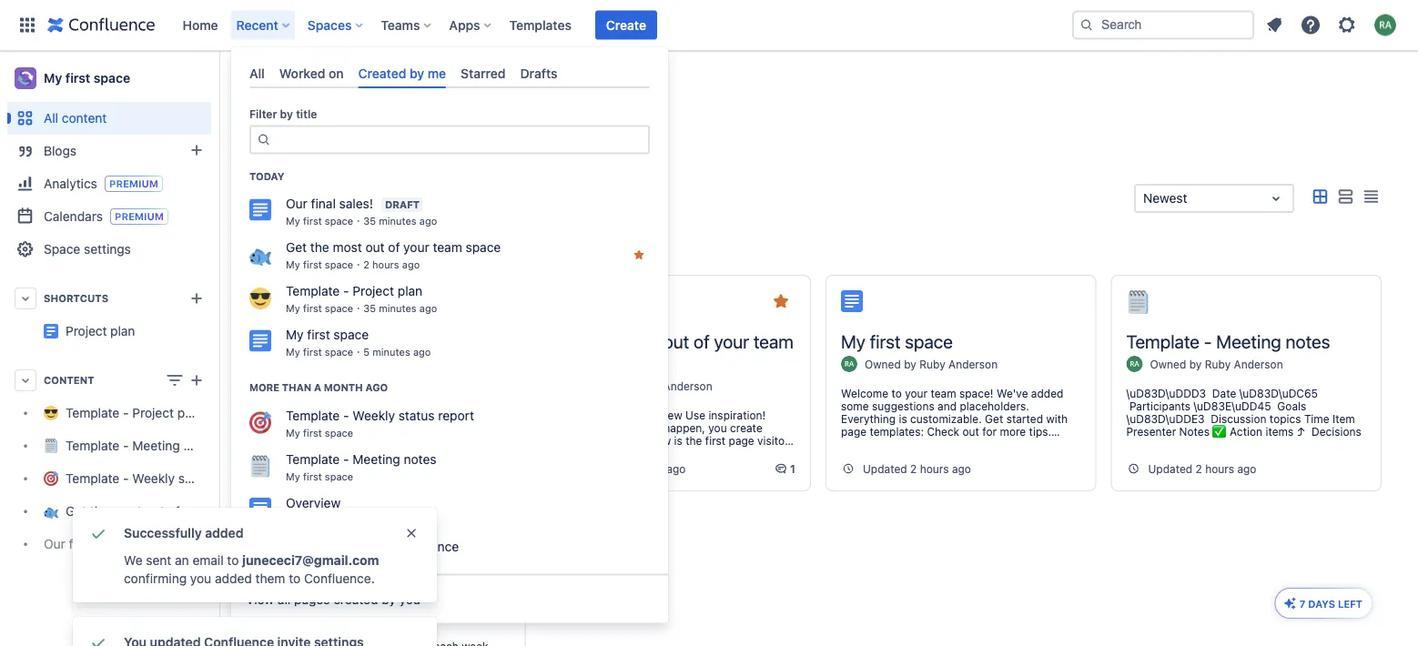 Task type: locate. For each thing, give the bounding box(es) containing it.
updated for meeting
[[1149, 463, 1193, 475]]

our inside today element
[[286, 196, 308, 211]]

sales! up my first space ・ 35 minutes ago
[[339, 196, 373, 211]]

2 horizontal spatial ruby anderson link
[[1206, 358, 1284, 371]]

premium image
[[105, 176, 163, 192], [110, 209, 168, 225]]

0 horizontal spatial the
[[90, 504, 109, 519]]

・ down worked on button at the left top
[[353, 259, 364, 271]]

0 horizontal spatial meeting
[[132, 438, 180, 454]]

worked down my first space ・ 35 minutes ago
[[314, 231, 359, 246]]

content inside space element
[[62, 111, 107, 126]]

1 horizontal spatial team
[[433, 240, 462, 255]]

0 horizontal spatial updated 2 hours ago
[[863, 463, 972, 475]]

my first space up the my first space ・ 5 minutes ago on the left of page
[[286, 328, 369, 343]]

team for get the most out of your team space
[[213, 504, 242, 519]]

your inside get the most out of your team space my first space ・ 2 hours ago
[[404, 240, 430, 255]]

0 horizontal spatial updated
[[292, 463, 337, 475]]

1 vertical spatial status
[[178, 471, 215, 486]]

all down today on the top left of page
[[270, 231, 284, 246]]

2 horizontal spatial team
[[754, 331, 794, 352]]

premium image inside analytics link
[[105, 176, 163, 192]]

sales! up we at the left bottom of page
[[97, 537, 131, 552]]

participants
[[1130, 400, 1191, 413]]

1 horizontal spatial template - project plan
[[270, 331, 455, 352]]

project down change view icon
[[132, 406, 174, 421]]

2 vertical spatial out
[[145, 504, 164, 519]]

by
[[410, 66, 425, 81], [280, 108, 293, 121], [333, 358, 346, 371], [905, 358, 917, 371], [1190, 358, 1202, 371], [382, 592, 396, 607], [333, 611, 346, 624]]

template
[[286, 284, 340, 299], [270, 331, 344, 352], [1127, 331, 1200, 352], [66, 406, 120, 421], [286, 408, 340, 423], [66, 438, 120, 454], [286, 452, 340, 467], [66, 471, 120, 486], [270, 562, 344, 583]]

- inside template - meeting notes my first space
[[343, 452, 349, 467]]

our inside tree
[[44, 537, 65, 552]]

0 horizontal spatial on
[[329, 66, 344, 81]]

banner
[[0, 0, 1419, 51]]

space inside template - meeting notes my first space
[[325, 471, 353, 483]]

status inside template - weekly status report
[[423, 562, 472, 583]]

to right email
[[227, 553, 239, 568]]

7 days left button
[[1277, 589, 1372, 618]]

0 horizontal spatial most
[[112, 504, 142, 519]]

2 updated 2 hours ago from the left
[[1149, 463, 1257, 475]]

create link
[[596, 10, 658, 40]]

1 horizontal spatial get
[[286, 240, 307, 255]]

minutes right 5 at the left of page
[[373, 347, 410, 359]]

2 vertical spatial your
[[183, 504, 209, 519]]

my inside get the most out of your team space my first space ・ 2 hours ago
[[286, 259, 300, 271]]

0 horizontal spatial final
[[69, 537, 94, 552]]

・ down the search by title field
[[353, 216, 364, 227]]

email
[[193, 553, 224, 568]]

on
[[329, 66, 344, 81], [363, 231, 377, 246]]

・ up the month
[[353, 347, 364, 359]]

1 horizontal spatial of
[[388, 240, 400, 255]]

tree inside space element
[[7, 397, 281, 561]]

0 horizontal spatial starred
[[401, 231, 445, 246]]

month
[[324, 382, 363, 394]]

1 vertical spatial on
[[363, 231, 377, 246]]

2 inside get the most out of your team space my first space ・ 2 hours ago
[[364, 259, 370, 271]]

0 horizontal spatial our
[[44, 537, 65, 552]]

to
[[227, 553, 239, 568], [289, 571, 301, 587]]

weekly
[[353, 408, 395, 423], [132, 471, 175, 486], [360, 562, 419, 583]]

notes down "create a page" 'image'
[[184, 438, 216, 454]]

updated 2 hours ago for -
[[1149, 463, 1257, 475]]

0 vertical spatial get
[[286, 240, 307, 255]]

0 horizontal spatial you
[[190, 571, 211, 587]]

0 horizontal spatial out
[[145, 504, 164, 519]]

0 vertical spatial all content
[[44, 111, 107, 126]]

1 horizontal spatial most
[[333, 240, 362, 255]]

1 horizontal spatial you
[[399, 592, 421, 607]]

profile picture image down page image
[[842, 356, 858, 372]]

project
[[353, 284, 394, 299], [211, 316, 253, 332], [66, 324, 107, 339], [360, 331, 417, 352], [132, 406, 174, 421]]

of
[[388, 240, 400, 255], [694, 331, 710, 352], [168, 504, 180, 519]]

the inside get the most out of your team space my first space ・ 2 hours ago
[[310, 240, 329, 255]]

my first space link up all content link
[[7, 60, 211, 97]]

template - meeting notes up the "template - weekly status report" link
[[66, 438, 216, 454]]

profile picture image down all
[[270, 609, 287, 626]]

template - project plan image
[[44, 324, 58, 339]]

・ inside template - project plan my first space ・ 35 minutes ago
[[353, 303, 364, 315]]

:notepad_spiral: image
[[250, 456, 271, 478], [250, 456, 271, 478]]

all content link
[[7, 102, 211, 135]]

my inside template - project plan my first space ・ 35 minutes ago
[[286, 303, 300, 315]]

change view image
[[164, 370, 186, 392]]

of inside get the most out of your team space my first space ・ 2 hours ago
[[388, 240, 400, 255]]

plan inside template - project plan my first space ・ 35 minutes ago
[[398, 284, 423, 299]]

template - weekly status report inside space element
[[66, 471, 254, 486]]

status down confluence
[[423, 562, 472, 583]]

2 horizontal spatial the
[[589, 331, 615, 352]]

space inside "get the most out of your team space ruby anderson"
[[556, 352, 604, 374]]

your for get the most out of your team space my first space ・ 2 hours ago
[[404, 240, 430, 255]]

template - weekly status report up the get the most out of your team space
[[66, 471, 254, 486]]

all content up 'blogs' on the top
[[44, 111, 107, 126]]

- up template - meeting notes "link"
[[123, 406, 129, 421]]

1 vertical spatial most
[[619, 331, 659, 352]]

2 horizontal spatial of
[[694, 331, 710, 352]]

most down the "template - weekly status report" link
[[112, 504, 142, 519]]

first inside template - meeting notes my first space
[[303, 471, 322, 483]]

hours inside get the most out of your team space my first space ・ 2 hours ago
[[372, 259, 399, 271]]

0 horizontal spatial team
[[213, 504, 242, 519]]

0 horizontal spatial owned by ruby anderson
[[865, 358, 998, 371]]

team
[[433, 240, 462, 255], [754, 331, 794, 352], [213, 504, 242, 519]]

template down content dropdown button
[[66, 406, 120, 421]]

appswitcher icon image
[[16, 14, 38, 36]]

meeting inside template - meeting notes my first space
[[353, 452, 400, 467]]

space inside template - project plan my first space ・ 35 minutes ago
[[325, 303, 353, 315]]

Filter by title text field
[[277, 127, 638, 153]]

:fish: image
[[250, 244, 271, 266]]

final for our final sales!
[[311, 196, 336, 211]]

final up worked on button at the left top
[[311, 196, 336, 211]]

premium image inside calendars link
[[110, 209, 168, 225]]

get for get the most out of your team space ruby anderson
[[556, 331, 585, 352]]

profile picture image
[[270, 356, 287, 372], [842, 356, 858, 372], [1127, 356, 1143, 372], [270, 609, 287, 626]]

your for get the most out of your team space
[[183, 504, 209, 519]]

owned by for project
[[294, 358, 349, 371]]

our for our final sales! draft
[[44, 537, 65, 552]]

None text field
[[1144, 189, 1147, 208]]

my first space ・ 5 minutes ago
[[286, 347, 431, 359]]

starred down draft
[[401, 231, 445, 246]]

owned by down pages
[[294, 611, 349, 624]]

template up the overview
[[286, 452, 340, 467]]

apps
[[449, 17, 480, 32]]

all up 'blogs' on the top
[[44, 111, 58, 126]]

unstar image
[[770, 291, 792, 312]]

create a page image
[[186, 370, 208, 392]]

get inside "get the most out of your team space ruby anderson"
[[556, 331, 585, 352]]

0 vertical spatial premium image
[[105, 176, 163, 192]]

team inside get the most out of your team space my first space ・ 2 hours ago
[[433, 240, 462, 255]]

notification icon image
[[1264, 14, 1286, 36]]

profile picture image for template - meeting notes
[[1127, 356, 1143, 372]]

you inside we sent an email to junececi7@gmail.com confirming you added them to confluence.
[[190, 571, 211, 587]]

0 horizontal spatial template - project plan
[[66, 406, 202, 421]]

out inside tree
[[145, 504, 164, 519]]

2 ・ from the top
[[353, 259, 364, 271]]

1 horizontal spatial starred
[[461, 66, 506, 81]]

report inside template - weekly status report my first space
[[438, 408, 474, 423]]

- down the month
[[343, 408, 349, 423]]

template - project plan up template - meeting notes "link"
[[66, 406, 202, 421]]

weekly down in
[[360, 562, 419, 583]]

2 horizontal spatial report
[[438, 408, 474, 423]]

you right created
[[399, 592, 421, 607]]

0 horizontal spatial content
[[62, 111, 107, 126]]

ruby anderson
[[286, 558, 359, 570]]

template - project plan down template - project plan my first space ・ 35 minutes ago
[[270, 331, 455, 352]]

left
[[1339, 598, 1363, 610]]

out for get the most out of your team space my first space ・ 2 hours ago
[[366, 240, 385, 255]]

final inside tree
[[69, 537, 94, 552]]

worked on down my first space ・ 35 minutes ago
[[314, 231, 377, 246]]

space inside tree
[[245, 504, 281, 519]]

my
[[246, 70, 264, 85], [44, 71, 62, 86], [286, 216, 300, 227], [286, 259, 300, 271], [286, 303, 300, 315], [286, 328, 304, 343], [842, 331, 866, 352], [286, 347, 300, 359], [286, 427, 300, 439], [286, 471, 300, 483]]

junececi7@gmail.com
[[242, 553, 379, 568]]

meeting down template - weekly status report my first space
[[353, 452, 400, 467]]

5
[[364, 347, 370, 359]]

most inside "get the most out of your team space ruby anderson"
[[619, 331, 659, 352]]

updated 2 hours ago
[[863, 463, 972, 475], [1149, 463, 1257, 475]]

weekly inside template - weekly status report
[[360, 562, 419, 583]]

the
[[310, 240, 329, 255], [589, 331, 615, 352], [90, 504, 109, 519]]

anderson inside more than a month ago element
[[313, 558, 359, 570]]

- inside template - project plan my first space ・ 35 minutes ago
[[343, 284, 349, 299]]

plan down get the most out of your team space my first space ・ 2 hours ago
[[398, 284, 423, 299]]

1 vertical spatial get
[[556, 331, 585, 352]]

project plan
[[211, 316, 281, 332], [66, 324, 135, 339]]

1 horizontal spatial owned by ruby anderson
[[1151, 358, 1284, 371]]

report
[[438, 408, 474, 423], [218, 471, 254, 486], [270, 584, 319, 605]]

\ud83d\udc65
[[1240, 387, 1319, 400]]

starred inside button
[[401, 231, 445, 246]]

sales! inside today element
[[339, 196, 373, 211]]

recent
[[236, 17, 279, 32]]

most
[[333, 240, 362, 255], [619, 331, 659, 352], [112, 504, 142, 519]]

- down template - weekly status report my first space
[[343, 452, 349, 467]]

compact list image
[[1361, 186, 1383, 208]]

presenter
[[1127, 425, 1177, 438]]

1 owned by ruby anderson from the left
[[865, 358, 998, 371]]

0 horizontal spatial your
[[183, 504, 209, 519]]

status up the get the most out of your team space
[[178, 471, 215, 486]]

1 35 from the top
[[364, 216, 376, 227]]

1 horizontal spatial report
[[270, 584, 319, 605]]

all inside button
[[270, 231, 284, 246]]

worked inside button
[[314, 231, 359, 246]]

1 owned by from the top
[[294, 358, 349, 371]]

get inside get the most out of your team space my first space ・ 2 hours ago
[[286, 240, 307, 255]]

tab list
[[242, 58, 658, 89]]

team inside 'get the most out of your team space' link
[[213, 504, 242, 519]]

content down title
[[291, 136, 381, 167]]

template - meeting notes inside "link"
[[66, 438, 216, 454]]

0 vertical spatial starred
[[461, 66, 506, 81]]

ruby
[[920, 358, 946, 371], [1206, 358, 1232, 371], [635, 380, 660, 392], [286, 558, 310, 570]]

today element
[[231, 191, 668, 363]]

minutes right 30
[[357, 463, 397, 475]]

- inside template - weekly status report
[[348, 562, 356, 583]]

draft
[[138, 539, 173, 551]]

team down my first space ・ 35 minutes ago
[[433, 240, 462, 255]]

most down unstar get the most out of your team space icon
[[619, 331, 659, 352]]

all content inside space element
[[44, 111, 107, 126]]

1 horizontal spatial to
[[289, 571, 301, 587]]

starred right me
[[461, 66, 506, 81]]

profile picture image up \ud83d\uddd3
[[1127, 356, 1143, 372]]

1 vertical spatial you
[[399, 592, 421, 607]]

most for get the most out of your team space ruby anderson
[[619, 331, 659, 352]]

1 vertical spatial worked
[[314, 231, 359, 246]]

updated for space
[[863, 463, 908, 475]]

0 vertical spatial the
[[310, 240, 329, 255]]

0 vertical spatial weekly
[[353, 408, 395, 423]]

profile picture image up more
[[270, 356, 287, 372]]

project down get the most out of your team space my first space ・ 2 hours ago
[[353, 284, 394, 299]]

ruby anderson link
[[920, 358, 998, 371], [1206, 358, 1284, 371], [635, 380, 713, 392]]

2 horizontal spatial out
[[664, 331, 690, 352]]

newest
[[1144, 191, 1188, 206]]

teams
[[381, 17, 420, 32]]

sales! for our final sales! draft
[[97, 537, 131, 552]]

1 vertical spatial template - meeting notes
[[66, 438, 216, 454]]

0 vertical spatial owned by
[[294, 358, 349, 371]]

0 vertical spatial status
[[399, 408, 435, 423]]

most inside get the most out of your team space my first space ・ 2 hours ago
[[333, 240, 362, 255]]

2 owned by ruby anderson from the left
[[1151, 358, 1284, 371]]

content
[[62, 111, 107, 126], [291, 136, 381, 167]]

added up email
[[205, 526, 244, 541]]

owned by for weekly
[[294, 611, 349, 624]]

ruby inside more than a month ago element
[[286, 558, 310, 570]]

first inside get the most out of your team space my first space ・ 2 hours ago
[[303, 259, 322, 271]]

1 horizontal spatial final
[[311, 196, 336, 211]]

most down my first space ・ 35 minutes ago
[[333, 240, 362, 255]]

1 vertical spatial added
[[215, 571, 252, 587]]

1 vertical spatial our
[[44, 537, 65, 552]]

template inside template - weekly status report
[[270, 562, 344, 583]]

0 horizontal spatial template - meeting notes
[[66, 438, 216, 454]]

our
[[286, 196, 308, 211], [44, 537, 65, 552]]

created
[[334, 592, 378, 607]]

project down template - project plan my first space ・ 35 minutes ago
[[360, 331, 417, 352]]

template inside template - weekly status report my first space
[[286, 408, 340, 423]]

0 vertical spatial your
[[404, 240, 430, 255]]

project plan link
[[7, 315, 281, 348], [66, 324, 135, 339]]

our left success image
[[44, 537, 65, 552]]

template down a
[[286, 408, 340, 423]]

3 updated from the left
[[1149, 463, 1193, 475]]

0 vertical spatial of
[[388, 240, 400, 255]]

of for get the most out of your team space ruby anderson
[[694, 331, 710, 352]]

template - weekly status report down getting started in confluence
[[270, 562, 472, 605]]

our up all button
[[286, 196, 308, 211]]

my first space inside space element
[[44, 71, 130, 86]]

weekly down the month
[[353, 408, 395, 423]]

to up all
[[289, 571, 301, 587]]

2 owned by from the top
[[294, 611, 349, 624]]

0 horizontal spatial to
[[227, 553, 239, 568]]

all inside space element
[[44, 111, 58, 126]]

1 horizontal spatial on
[[363, 231, 377, 246]]

2 vertical spatial team
[[213, 504, 242, 519]]

get inside 'get the most out of your team space' link
[[66, 504, 87, 519]]

most for get the most out of your team space
[[112, 504, 142, 519]]

tree
[[7, 397, 281, 561]]

template down template - project plan link
[[66, 438, 120, 454]]

content up 'blogs' on the top
[[62, 111, 107, 126]]

more than a month ago
[[250, 382, 388, 394]]

1 horizontal spatial project plan
[[211, 316, 281, 332]]

:wave: image
[[250, 543, 271, 565], [250, 543, 271, 565]]

1 vertical spatial sales!
[[97, 537, 131, 552]]

0 horizontal spatial template - weekly status report
[[66, 471, 254, 486]]

2 vertical spatial the
[[90, 504, 109, 519]]

minutes
[[379, 216, 417, 227], [379, 303, 417, 315], [373, 347, 410, 359], [357, 463, 397, 475]]

1 updated 2 hours ago from the left
[[863, 463, 972, 475]]

view all pages created by you
[[246, 592, 421, 607]]

all
[[278, 592, 291, 607]]

team up successfully added
[[213, 504, 242, 519]]

status
[[399, 408, 435, 423], [178, 471, 215, 486], [423, 562, 472, 583]]

1 vertical spatial owned by
[[294, 611, 349, 624]]

final down 'get the most out of your team space' link
[[69, 537, 94, 552]]

your
[[404, 240, 430, 255], [714, 331, 750, 352], [183, 504, 209, 519]]

sales! inside space element
[[97, 537, 131, 552]]

your inside 'get the most out of your team space' link
[[183, 504, 209, 519]]

- down started on the left of the page
[[348, 562, 356, 583]]

calendars link
[[7, 200, 211, 233]]

- inside "link"
[[123, 438, 129, 454]]

2 vertical spatial of
[[168, 504, 180, 519]]

of inside "get the most out of your team space ruby anderson"
[[694, 331, 710, 352]]

out inside "get the most out of your team space ruby anderson"
[[664, 331, 690, 352]]

team down unstar icon
[[754, 331, 794, 352]]

1 vertical spatial starred
[[401, 231, 445, 246]]

template down 'getting'
[[270, 562, 344, 583]]

0 horizontal spatial get
[[66, 504, 87, 519]]

profile picture image for my first space
[[842, 356, 858, 372]]

notes inside template - meeting notes my first space
[[404, 452, 437, 467]]

2 horizontal spatial get
[[556, 331, 585, 352]]

0 vertical spatial final
[[311, 196, 336, 211]]

final inside today element
[[311, 196, 336, 211]]

premium image for analytics
[[105, 176, 163, 192]]

- down worked on button at the left top
[[343, 284, 349, 299]]

plan down "create a page" 'image'
[[177, 406, 202, 421]]

1 vertical spatial of
[[694, 331, 710, 352]]

my first space link
[[7, 60, 211, 97], [246, 69, 329, 87]]

out inside get the most out of your team space my first space ・ 2 hours ago
[[366, 240, 385, 255]]

my first space inside today element
[[286, 328, 369, 343]]

updated
[[292, 463, 337, 475], [863, 463, 908, 475], [1149, 463, 1193, 475]]

template - weekly status report my first space
[[286, 408, 474, 439]]

out for get the most out of your team space ruby anderson
[[664, 331, 690, 352]]

starred
[[461, 66, 506, 81], [401, 231, 445, 246]]

out for get the most out of your team space
[[145, 504, 164, 519]]

templates
[[510, 17, 572, 32]]

the inside tree
[[90, 504, 109, 519]]

3 ・ from the top
[[353, 303, 364, 315]]

:dart: image
[[250, 412, 271, 434], [250, 412, 271, 434]]

0 vertical spatial team
[[433, 240, 462, 255]]

notes down template - weekly status report my first space
[[404, 452, 437, 467]]

worked up title
[[279, 66, 326, 81]]

my first space link up filter by title
[[246, 69, 329, 87]]

premium icon image
[[1284, 597, 1298, 611]]

plan right 5 at the left of page
[[421, 331, 455, 352]]

project inside tree
[[132, 406, 174, 421]]

1 horizontal spatial sales!
[[339, 196, 373, 211]]

you
[[190, 571, 211, 587], [399, 592, 421, 607]]

template down template - meeting notes "link"
[[66, 471, 120, 486]]

premium image down blogs link
[[105, 176, 163, 192]]

global element
[[11, 0, 1069, 51]]

tree containing template - project plan
[[7, 397, 281, 561]]

35 down the search by title field
[[364, 216, 376, 227]]

0 vertical spatial most
[[333, 240, 362, 255]]

0 vertical spatial template - weekly status report
[[66, 471, 254, 486]]

worked on up title
[[279, 66, 344, 81]]

report inside template - weekly status report
[[270, 584, 319, 605]]

1 horizontal spatial content
[[291, 136, 381, 167]]

0 horizontal spatial ruby anderson link
[[635, 380, 713, 392]]

all content
[[44, 111, 107, 126], [255, 136, 381, 167]]

your profile and preferences image
[[1375, 14, 1397, 36]]

35
[[364, 216, 376, 227], [364, 303, 376, 315]]

7 days left
[[1300, 598, 1363, 610]]

meeting up the "template - weekly status report" link
[[132, 438, 180, 454]]

comments image
[[774, 462, 789, 476]]

most inside space element
[[112, 504, 142, 519]]

first inside space element
[[65, 71, 90, 86]]

- up the "template - weekly status report" link
[[123, 438, 129, 454]]

hours
[[372, 259, 399, 271], [635, 463, 664, 475], [920, 463, 949, 475], [1206, 463, 1235, 475]]

:sunglasses: image
[[250, 288, 271, 310], [250, 288, 271, 310], [270, 291, 294, 314]]

project plan down shortcuts dropdown button
[[66, 324, 135, 339]]

minutes inside template - project plan my first space ・ 35 minutes ago
[[379, 303, 417, 315]]

template - project plan inside tree
[[66, 406, 202, 421]]

weekly up 'get the most out of your team space' link
[[132, 471, 175, 486]]

2 updated from the left
[[863, 463, 908, 475]]

unstar get the most out of your team space image
[[632, 248, 647, 262]]

ruby anderson link for meeting
[[1206, 358, 1284, 371]]

more than a month ago element
[[231, 403, 668, 574]]

1 vertical spatial 35
[[364, 303, 376, 315]]

template down worked on button at the left top
[[286, 284, 340, 299]]

team inside "get the most out of your team space ruby anderson"
[[754, 331, 794, 352]]

0 horizontal spatial project plan
[[66, 324, 135, 339]]

35 inside template - project plan my first space ・ 35 minutes ago
[[364, 303, 376, 315]]

the inside "get the most out of your team space ruby anderson"
[[589, 331, 615, 352]]

space
[[294, 70, 329, 85], [94, 71, 130, 86], [325, 216, 353, 227], [466, 240, 501, 255], [325, 259, 353, 271], [325, 303, 353, 315], [334, 328, 369, 343], [906, 331, 954, 352], [325, 347, 353, 359], [556, 352, 604, 374], [325, 427, 353, 439], [325, 471, 353, 483], [245, 504, 281, 519]]

project inside template - project plan my first space ・ 35 minutes ago
[[353, 284, 394, 299]]

template - meeting notes up \ud83e\udd45
[[1127, 331, 1331, 352]]

1 vertical spatial team
[[754, 331, 794, 352]]

overview
[[286, 496, 341, 511]]

0 horizontal spatial notes
[[184, 438, 216, 454]]

1 updated from the left
[[292, 463, 337, 475]]

1 horizontal spatial template - meeting notes
[[1127, 331, 1331, 352]]

1 vertical spatial worked on
[[314, 231, 377, 246]]

all up today on the top left of page
[[255, 136, 285, 167]]

owned by up 'more than a month ago'
[[294, 358, 349, 371]]

1 ・ from the top
[[353, 216, 364, 227]]

0 horizontal spatial my first space link
[[7, 60, 211, 97]]

\ud83d\udde3
[[1127, 413, 1205, 425]]

ruby inside "get the most out of your team space ruby anderson"
[[635, 380, 660, 392]]

1 vertical spatial weekly
[[132, 471, 175, 486]]

ago inside template - project plan my first space ・ 35 minutes ago
[[420, 303, 437, 315]]

search image
[[1080, 18, 1095, 32]]

all content down title
[[255, 136, 381, 167]]

0 vertical spatial you
[[190, 571, 211, 587]]

of for get the most out of your team space
[[168, 504, 180, 519]]

premium image down analytics link
[[110, 209, 168, 225]]

your inside "get the most out of your team space ruby anderson"
[[714, 331, 750, 352]]

of inside space element
[[168, 504, 180, 519]]

created
[[358, 66, 407, 81]]

home
[[183, 17, 218, 32]]

our for our final sales!
[[286, 196, 308, 211]]

1 horizontal spatial our
[[286, 196, 308, 211]]

notes up the \ud83d\udc65
[[1287, 331, 1331, 352]]

1 vertical spatial final
[[69, 537, 94, 552]]

7
[[1300, 598, 1306, 610]]

worked
[[279, 66, 326, 81], [314, 231, 359, 246]]

added down email
[[215, 571, 252, 587]]

confluence
[[392, 539, 459, 554]]

35 up 5 at the left of page
[[364, 303, 376, 315]]

status up template - meeting notes my first space
[[399, 408, 435, 423]]

・ inside get the most out of your team space my first space ・ 2 hours ago
[[353, 259, 364, 271]]

report inside tree
[[218, 471, 254, 486]]

0 vertical spatial report
[[438, 408, 474, 423]]

my inside template - weekly status report my first space
[[286, 427, 300, 439]]

2 35 from the top
[[364, 303, 376, 315]]

starred button
[[393, 224, 453, 253]]

0 vertical spatial out
[[366, 240, 385, 255]]

1 horizontal spatial notes
[[404, 452, 437, 467]]

1 horizontal spatial all content
[[255, 136, 381, 167]]

2 hours ago
[[625, 463, 686, 475]]

\ud83d\uddd3  date \ud83d\udc65 participants \ud83e\udd45  goals \ud83d\udde3  discussion topics time item presenter notes     ✅  action items ⤴  decisions
[[1127, 387, 1362, 438]]

weekly inside template - weekly status report my first space
[[353, 408, 395, 423]]

1 vertical spatial the
[[589, 331, 615, 352]]

1 horizontal spatial template - weekly status report
[[270, 562, 472, 605]]

0 horizontal spatial sales!
[[97, 537, 131, 552]]

:notepad_spiral: image
[[1127, 291, 1151, 314], [1127, 291, 1151, 314]]

1 horizontal spatial ruby anderson link
[[920, 358, 998, 371]]

template inside "link"
[[66, 438, 120, 454]]

confluence image
[[47, 14, 155, 36], [47, 14, 155, 36]]

team for get the most out of your team space ruby anderson
[[754, 331, 794, 352]]

my first space up all content link
[[44, 71, 130, 86]]

our final sales! draft
[[44, 537, 173, 552]]



Task type: vqa. For each thing, say whether or not it's contained in the screenshot.
'Untitled' in Ruby Anderson Untitled whiteboard 1
no



Task type: describe. For each thing, give the bounding box(es) containing it.
⤴
[[1298, 425, 1306, 438]]

1 vertical spatial to
[[289, 571, 301, 587]]

all button
[[255, 224, 299, 253]]

cards image
[[1310, 186, 1332, 208]]

banner containing home
[[0, 0, 1419, 51]]

:fish: image
[[250, 244, 271, 266]]

template inside template - meeting notes my first space
[[286, 452, 340, 467]]

we sent an email to junececi7@gmail.com confirming you added them to confluence.
[[124, 553, 379, 587]]

space inside template - weekly status report my first space
[[325, 427, 353, 439]]

calendars
[[44, 209, 103, 224]]

view all pages created by you link
[[231, 582, 668, 618]]

the for get the most out of your team space
[[90, 504, 109, 519]]

successfully
[[124, 526, 202, 541]]

worked on inside worked on button
[[314, 231, 377, 246]]

spaces button
[[302, 10, 370, 40]]

shortcuts button
[[7, 282, 211, 315]]

days
[[1309, 598, 1336, 610]]

project down shortcuts
[[66, 324, 107, 339]]

content
[[44, 375, 94, 387]]

sales! for our final sales!
[[339, 196, 373, 211]]

templates link
[[504, 10, 577, 40]]

status inside template - weekly status report my first space
[[399, 408, 435, 423]]

filter by title
[[250, 108, 317, 121]]

0 vertical spatial worked on
[[279, 66, 344, 81]]

project plan link up change view icon
[[7, 315, 281, 348]]

my first space down page image
[[842, 331, 954, 352]]

template up \ud83d\uddd3
[[1127, 331, 1200, 352]]

1 vertical spatial all content
[[255, 136, 381, 167]]

home link
[[177, 10, 224, 40]]

all right collapse sidebar icon
[[250, 66, 265, 81]]

ago inside get the most out of your team space my first space ・ 2 hours ago
[[402, 259, 420, 271]]

on inside button
[[363, 231, 377, 246]]

create
[[606, 17, 647, 32]]

most for get the most out of your team space my first space ・ 2 hours ago
[[333, 240, 362, 255]]

create a blog image
[[186, 139, 208, 161]]

spaces
[[308, 17, 352, 32]]

add shortcut image
[[186, 288, 208, 310]]

settings icon image
[[1337, 14, 1359, 36]]

space element
[[0, 51, 281, 647]]

- left 5 at the left of page
[[348, 331, 356, 352]]

title
[[296, 108, 317, 121]]

- down template - meeting notes "link"
[[123, 471, 129, 486]]

added inside we sent an email to junececi7@gmail.com confirming you added them to confluence.
[[215, 571, 252, 587]]

0 vertical spatial template - meeting notes
[[1127, 331, 1331, 352]]

the for get the most out of your team space ruby anderson
[[589, 331, 615, 352]]

collapse sidebar image
[[199, 60, 239, 97]]

analytics
[[44, 176, 97, 191]]

help icon image
[[1301, 14, 1322, 36]]

space
[[44, 242, 80, 257]]

Search by title field
[[279, 186, 458, 211]]

plan down :sunglasses: icon
[[256, 316, 281, 332]]

recent button
[[231, 10, 297, 40]]

blogs link
[[7, 135, 211, 168]]

profile picture image for template - project plan
[[270, 356, 287, 372]]

pages
[[294, 592, 330, 607]]

get the most out of your team space link
[[7, 495, 281, 528]]

premium image for calendars
[[110, 209, 168, 225]]

updated 30 minutes ago
[[292, 463, 420, 475]]

draft
[[385, 199, 420, 211]]

30
[[340, 463, 353, 475]]

apps button
[[444, 10, 499, 40]]

shortcuts
[[44, 293, 108, 305]]

project plan link down shortcuts dropdown button
[[66, 324, 135, 339]]

today
[[250, 170, 284, 182]]

items
[[1266, 425, 1294, 438]]

than
[[282, 382, 312, 394]]

confluence.
[[304, 571, 375, 587]]

get the most out of your team space
[[66, 504, 281, 519]]

get for get the most out of your team space my first space ・ 2 hours ago
[[286, 240, 307, 255]]

blogs
[[44, 143, 77, 158]]

first inside template - project plan my first space ・ 35 minutes ago
[[303, 303, 322, 315]]

weekly inside tree
[[132, 471, 175, 486]]

started
[[333, 539, 375, 554]]

meeting inside "link"
[[132, 438, 180, 454]]

success image
[[87, 632, 109, 647]]

updated 2 hours ago for first
[[863, 463, 972, 475]]

4 ・ from the top
[[353, 347, 364, 359]]

team for get the most out of your team space my first space ・ 2 hours ago
[[433, 240, 462, 255]]

✅
[[1213, 425, 1224, 438]]

get for get the most out of your team space
[[66, 504, 87, 519]]

of for get the most out of your team space my first space ・ 2 hours ago
[[388, 240, 400, 255]]

1
[[791, 463, 796, 475]]

minutes down draft
[[379, 216, 417, 227]]

owned by ruby anderson for meeting
[[1151, 358, 1284, 371]]

0 vertical spatial on
[[329, 66, 344, 81]]

0 vertical spatial template - project plan
[[270, 331, 455, 352]]

dismiss image
[[404, 526, 419, 541]]

updated for project
[[292, 463, 337, 475]]

worked on button
[[306, 224, 386, 253]]

- inside template - weekly status report my first space
[[343, 408, 349, 423]]

plan inside tree
[[177, 406, 202, 421]]

successfully added
[[124, 526, 244, 541]]

0 vertical spatial added
[[205, 526, 244, 541]]

get the most out of your team space my first space ・ 2 hours ago
[[286, 240, 501, 271]]

1 vertical spatial content
[[291, 136, 381, 167]]

my inside template - meeting notes my first space
[[286, 471, 300, 483]]

1 vertical spatial template - weekly status report
[[270, 562, 472, 605]]

notes
[[1180, 425, 1210, 438]]

ruby anderson link for space
[[920, 358, 998, 371]]

get the most out of your team space ruby anderson
[[556, 331, 794, 392]]

space settings
[[44, 242, 131, 257]]

template - project plan link
[[7, 397, 211, 430]]

template - meeting notes my first space
[[286, 452, 437, 483]]

- up \ud83d\uddd3
[[1205, 331, 1213, 352]]

them
[[256, 571, 285, 587]]

:sunglasses: image
[[270, 291, 294, 314]]

we
[[124, 553, 143, 568]]

2 horizontal spatial notes
[[1287, 331, 1331, 352]]

final for our final sales! draft
[[69, 537, 94, 552]]

our final sales!
[[286, 196, 373, 211]]

an
[[175, 553, 189, 568]]

my first space up filter by title
[[246, 70, 329, 85]]

confirming
[[124, 571, 187, 587]]

page image
[[842, 291, 863, 312]]

me
[[428, 66, 446, 81]]

getting started in confluence
[[286, 539, 459, 554]]

\ud83e\udd45
[[1194, 400, 1272, 413]]

\ud83d\uddd3
[[1127, 387, 1207, 400]]

template down :sunglasses: icon
[[270, 331, 344, 352]]

1 horizontal spatial my first space link
[[246, 69, 329, 87]]

overview link
[[231, 491, 668, 531]]

status inside the "template - weekly status report" link
[[178, 471, 215, 486]]

Search field
[[1073, 10, 1255, 40]]

my inside space element
[[44, 71, 62, 86]]

success image
[[87, 523, 109, 545]]

2 horizontal spatial meeting
[[1217, 331, 1282, 352]]

content button
[[7, 364, 211, 397]]

my first space ・ 35 minutes ago
[[286, 216, 437, 227]]

first inside template - weekly status report my first space
[[303, 427, 322, 439]]

filter
[[250, 108, 277, 121]]

plan down shortcuts dropdown button
[[110, 324, 135, 339]]

sent
[[146, 553, 172, 568]]

analytics link
[[7, 168, 211, 200]]

notes inside "link"
[[184, 438, 216, 454]]

your for get the most out of your team space ruby anderson
[[714, 331, 750, 352]]

owned by ruby anderson for space
[[865, 358, 998, 371]]

space settings link
[[7, 233, 211, 266]]

item
[[1333, 413, 1356, 425]]

list image
[[1335, 186, 1357, 208]]

more
[[250, 382, 280, 394]]

anderson inside "get the most out of your team space ruby anderson"
[[664, 380, 713, 392]]

template inside template - project plan my first space ・ 35 minutes ago
[[286, 284, 340, 299]]

settings
[[84, 242, 131, 257]]

time
[[1305, 413, 1330, 425]]

created by me
[[358, 66, 446, 81]]

topics
[[1270, 413, 1302, 425]]

project up more
[[211, 316, 253, 332]]

template - meeting notes link
[[7, 430, 216, 463]]

0 vertical spatial worked
[[279, 66, 326, 81]]

tab list containing all
[[242, 58, 658, 89]]

open image
[[1266, 188, 1288, 209]]

drafts
[[521, 66, 558, 81]]

profile picture image for template - weekly status report
[[270, 609, 287, 626]]

teams button
[[376, 10, 438, 40]]

the for get the most out of your team space my first space ・ 2 hours ago
[[310, 240, 329, 255]]

template - project plan my first space ・ 35 minutes ago
[[286, 284, 437, 315]]



